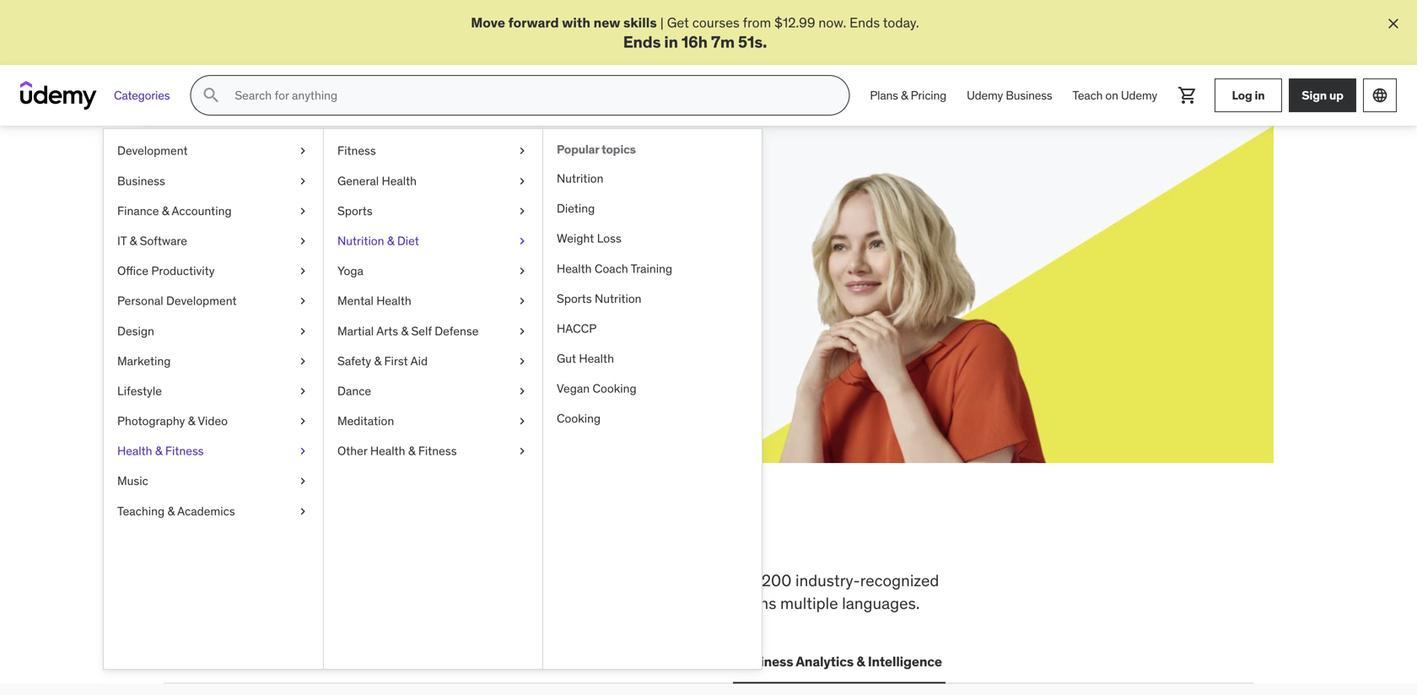 Task type: locate. For each thing, give the bounding box(es) containing it.
development down categories dropdown button
[[117, 143, 188, 158]]

development down the office productivity link
[[166, 293, 237, 308]]

with left new
[[562, 14, 591, 31]]

nutrition for nutrition & diet
[[337, 233, 384, 248]]

1 vertical spatial business
[[117, 173, 165, 188]]

& for first
[[374, 353, 381, 369]]

safety & first aid
[[337, 353, 428, 369]]

2 horizontal spatial business
[[1006, 88, 1052, 103]]

ends right now.
[[850, 14, 880, 31]]

sports up haccp
[[557, 291, 592, 306]]

1 as from the left
[[462, 241, 475, 258]]

0 horizontal spatial sports
[[337, 203, 373, 218]]

need
[[444, 515, 525, 559]]

0 vertical spatial business
[[1006, 88, 1052, 103]]

leadership button
[[420, 641, 496, 682]]

xsmall image inside the office productivity link
[[296, 263, 310, 279]]

photography & video link
[[104, 406, 323, 436]]

1 horizontal spatial sports
[[557, 291, 592, 306]]

over
[[727, 570, 758, 591]]

& inside "link"
[[162, 203, 169, 218]]

xsmall image inside safety & first aid link
[[515, 353, 529, 369]]

nutrition
[[557, 171, 604, 186], [337, 233, 384, 248], [595, 291, 642, 306]]

.
[[763, 32, 767, 52]]

xsmall image for mental health
[[515, 293, 529, 309]]

1 horizontal spatial today.
[[883, 14, 919, 31]]

ends down |
[[623, 32, 661, 52]]

health up music
[[117, 443, 152, 459]]

xsmall image inside martial arts & self defense link
[[515, 323, 529, 339]]

1 vertical spatial in
[[1255, 88, 1265, 103]]

udemy business
[[967, 88, 1052, 103]]

1 horizontal spatial in
[[664, 32, 678, 52]]

it for it certifications
[[303, 653, 314, 670]]

training
[[631, 261, 672, 276]]

your
[[349, 199, 411, 234], [273, 241, 299, 258]]

1 vertical spatial development
[[166, 293, 237, 308]]

0 vertical spatial cooking
[[593, 381, 637, 396]]

fitness down "meditation" link
[[418, 443, 457, 459]]

office
[[117, 263, 148, 278]]

0 horizontal spatial as
[[462, 241, 475, 258]]

productivity
[[151, 263, 215, 278]]

from
[[743, 14, 771, 31]]

for for workplace
[[704, 570, 723, 591]]

design link
[[104, 316, 323, 346]]

in right log
[[1255, 88, 1265, 103]]

0 vertical spatial sports
[[337, 203, 373, 218]]

0 horizontal spatial business
[[117, 173, 165, 188]]

2 horizontal spatial for
[[704, 570, 723, 591]]

certifications,
[[164, 593, 261, 613]]

1 vertical spatial with
[[359, 241, 384, 258]]

0 vertical spatial development
[[117, 143, 188, 158]]

1 horizontal spatial fitness
[[337, 143, 376, 158]]

your up the sale
[[273, 241, 299, 258]]

health right general
[[382, 173, 417, 188]]

your up a
[[349, 199, 411, 234]]

gut health link
[[543, 344, 762, 374]]

xsmall image inside mental health link
[[515, 293, 529, 309]]

& for diet
[[387, 233, 394, 248]]

& up office
[[130, 233, 137, 248]]

xsmall image inside 'other health & fitness' link
[[515, 443, 529, 460]]

to
[[400, 570, 415, 591]]

1 horizontal spatial business
[[736, 653, 793, 670]]

2 vertical spatial skills
[[361, 570, 397, 591]]

choose a language image
[[1372, 87, 1389, 104]]

& right the teaching
[[167, 503, 175, 519]]

0 horizontal spatial it
[[117, 233, 127, 248]]

it
[[117, 233, 127, 248], [303, 653, 314, 670]]

teaching & academics link
[[104, 496, 323, 526]]

xsmall image inside teaching & academics link
[[296, 503, 310, 520]]

skills up the workplace at the left of page
[[280, 515, 371, 559]]

fitness down photography & video
[[165, 443, 204, 459]]

industry-
[[796, 570, 860, 591]]

with inside move forward with new skills | get courses from $12.99 now. ends today. ends in 16h 7m 51s .
[[562, 14, 591, 31]]

rounded
[[451, 593, 511, 613]]

health down "weight"
[[557, 261, 592, 276]]

loss
[[597, 231, 622, 246]]

xsmall image for sports
[[515, 203, 529, 219]]

lifestyle link
[[104, 376, 323, 406]]

2 vertical spatial in
[[531, 515, 564, 559]]

for
[[305, 199, 344, 234], [442, 241, 459, 258], [704, 570, 723, 591]]

meditation link
[[324, 406, 542, 436]]

xsmall image for finance & accounting
[[296, 203, 310, 219]]

xsmall image inside it & software link
[[296, 233, 310, 249]]

xsmall image inside music link
[[296, 473, 310, 490]]

martial
[[337, 323, 374, 339]]

xsmall image inside "business" link
[[296, 173, 310, 189]]

intelligence
[[868, 653, 942, 670]]

xsmall image inside the dance link
[[515, 383, 529, 399]]

it & software
[[117, 233, 187, 248]]

business inside "link"
[[1006, 88, 1052, 103]]

today. inside move forward with new skills | get courses from $12.99 now. ends today. ends in 16h 7m 51s .
[[883, 14, 919, 31]]

xsmall image for general health
[[515, 173, 529, 189]]

0 horizontal spatial today.
[[333, 260, 370, 277]]

finance
[[117, 203, 159, 218]]

in
[[664, 32, 678, 52], [1255, 88, 1265, 103], [531, 515, 564, 559]]

fitness up general
[[337, 143, 376, 158]]

udemy business link
[[957, 75, 1063, 116]]

xsmall image inside 'design' link
[[296, 323, 310, 339]]

|
[[660, 14, 664, 31]]

1 horizontal spatial ends
[[850, 14, 880, 31]]

nutrition left a
[[337, 233, 384, 248]]

business left teach
[[1006, 88, 1052, 103]]

xsmall image for it & software
[[296, 233, 310, 249]]

xsmall image for lifestyle
[[296, 383, 310, 399]]

1 vertical spatial today.
[[333, 260, 370, 277]]

ends
[[850, 14, 880, 31], [623, 32, 661, 52]]

2 horizontal spatial fitness
[[418, 443, 457, 459]]

development inside button
[[198, 653, 283, 670]]

sports for sports
[[337, 203, 373, 218]]

sports nutrition
[[557, 291, 642, 306]]

& left first at the left of the page
[[374, 353, 381, 369]]

spans
[[734, 593, 777, 613]]

in down get
[[664, 32, 678, 52]]

1 vertical spatial for
[[442, 241, 459, 258]]

nutrition & diet element
[[542, 129, 762, 669]]

xsmall image inside "lifestyle" link
[[296, 383, 310, 399]]

with
[[562, 14, 591, 31], [359, 241, 384, 258]]

1 horizontal spatial with
[[562, 14, 591, 31]]

communication button
[[613, 641, 719, 682]]

1 udemy from the left
[[967, 88, 1003, 103]]

shopping cart with 0 items image
[[1178, 85, 1198, 106]]

&
[[901, 88, 908, 103], [162, 203, 169, 218], [130, 233, 137, 248], [387, 233, 394, 248], [401, 323, 408, 339], [374, 353, 381, 369], [188, 413, 195, 429], [155, 443, 162, 459], [408, 443, 415, 459], [167, 503, 175, 519], [857, 653, 865, 670]]

& right finance
[[162, 203, 169, 218]]

health right other
[[370, 443, 405, 459]]

log in
[[1232, 88, 1265, 103]]

photography & video
[[117, 413, 228, 429]]

with inside skills for your future expand your potential with a course for as little as $12.99. sale ends today.
[[359, 241, 384, 258]]

web development button
[[164, 641, 286, 682]]

& right analytics
[[857, 653, 865, 670]]

1 vertical spatial your
[[273, 241, 299, 258]]

it for it & software
[[117, 233, 127, 248]]

0 horizontal spatial with
[[359, 241, 384, 258]]

skills left |
[[623, 14, 657, 31]]

xsmall image inside health & fitness link
[[296, 443, 310, 460]]

safety
[[337, 353, 371, 369]]

weight loss
[[557, 231, 622, 246]]

development
[[117, 143, 188, 158], [166, 293, 237, 308], [198, 653, 283, 670]]

mental health link
[[324, 286, 542, 316]]

& for pricing
[[901, 88, 908, 103]]

music
[[117, 473, 148, 489]]

sign up
[[1302, 88, 1344, 103]]

yoga
[[337, 263, 364, 278]]

xsmall image inside development link
[[296, 143, 310, 159]]

xsmall image inside 'fitness' link
[[515, 143, 529, 159]]

1 horizontal spatial for
[[442, 241, 459, 258]]

for for your
[[442, 241, 459, 258]]

skills up supports
[[361, 570, 397, 591]]

udemy right on
[[1121, 88, 1157, 103]]

business up finance
[[117, 173, 165, 188]]

xsmall image
[[515, 143, 529, 159], [515, 173, 529, 189], [296, 233, 310, 249], [296, 293, 310, 309], [296, 353, 310, 369], [515, 353, 529, 369], [296, 383, 310, 399], [515, 383, 529, 399], [296, 413, 310, 430], [515, 413, 529, 430], [296, 443, 310, 460]]

today. right now.
[[883, 14, 919, 31]]

health for gut health
[[579, 351, 614, 366]]

xsmall image inside the personal development link
[[296, 293, 310, 309]]

xsmall image inside finance & accounting "link"
[[296, 203, 310, 219]]

teach on udemy
[[1073, 88, 1157, 103]]

2 vertical spatial for
[[704, 570, 723, 591]]

2 vertical spatial development
[[198, 653, 283, 670]]

& right the plans
[[901, 88, 908, 103]]

xsmall image inside the "photography & video" link
[[296, 413, 310, 430]]

& left the diet
[[387, 233, 394, 248]]

self
[[411, 323, 432, 339]]

xsmall image inside "meditation" link
[[515, 413, 529, 430]]

the
[[219, 515, 273, 559]]

mental health
[[337, 293, 411, 308]]

& left video
[[188, 413, 195, 429]]

languages.
[[842, 593, 920, 613]]

2 vertical spatial business
[[736, 653, 793, 670]]

1 vertical spatial it
[[303, 653, 314, 670]]

dieting
[[557, 201, 595, 216]]

xsmall image inside nutrition & diet link
[[515, 233, 529, 249]]

0 vertical spatial it
[[117, 233, 127, 248]]

xsmall image for office productivity
[[296, 263, 310, 279]]

on
[[1105, 88, 1118, 103]]

1 vertical spatial sports
[[557, 291, 592, 306]]

nutrition for nutrition
[[557, 171, 604, 186]]

1 vertical spatial nutrition
[[337, 233, 384, 248]]

for right course
[[442, 241, 459, 258]]

0 vertical spatial today.
[[883, 14, 919, 31]]

teaching & academics
[[117, 503, 235, 519]]

0 horizontal spatial udemy
[[967, 88, 1003, 103]]

professional
[[515, 593, 602, 613]]

up
[[1329, 88, 1344, 103]]

development for personal
[[166, 293, 237, 308]]

0 vertical spatial for
[[305, 199, 344, 234]]

& down photography
[[155, 443, 162, 459]]

aid
[[411, 353, 428, 369]]

business for business
[[117, 173, 165, 188]]

xsmall image inside marketing link
[[296, 353, 310, 369]]

technical
[[419, 570, 484, 591]]

& for fitness
[[155, 443, 162, 459]]

xsmall image inside general health 'link'
[[515, 173, 529, 189]]

in up including
[[531, 515, 564, 559]]

1 horizontal spatial your
[[349, 199, 411, 234]]

it up office
[[117, 233, 127, 248]]

0 vertical spatial with
[[562, 14, 591, 31]]

health up vegan cooking
[[579, 351, 614, 366]]

development right web
[[198, 653, 283, 670]]

as right little
[[509, 241, 523, 258]]

0 vertical spatial in
[[664, 32, 678, 52]]

xsmall image for fitness
[[515, 143, 529, 159]]

covering
[[164, 570, 228, 591]]

1 horizontal spatial as
[[509, 241, 523, 258]]

weight loss link
[[543, 224, 762, 254]]

health inside 'link'
[[382, 173, 417, 188]]

it left certifications on the left of page
[[303, 653, 314, 670]]

cooking right vegan
[[593, 381, 637, 396]]

0 vertical spatial your
[[349, 199, 411, 234]]

nutrition down popular
[[557, 171, 604, 186]]

$12.99
[[774, 14, 815, 31]]

design
[[117, 323, 154, 339]]

for up potential
[[305, 199, 344, 234]]

sports down general
[[337, 203, 373, 218]]

business down spans
[[736, 653, 793, 670]]

health for mental health
[[376, 293, 411, 308]]

nutrition down health coach training at the left top
[[595, 291, 642, 306]]

today. down potential
[[333, 260, 370, 277]]

0 vertical spatial skills
[[623, 14, 657, 31]]

cooking down vegan
[[557, 411, 601, 426]]

1 horizontal spatial udemy
[[1121, 88, 1157, 103]]

0 horizontal spatial for
[[305, 199, 344, 234]]

business inside button
[[736, 653, 793, 670]]

xsmall image
[[296, 143, 310, 159], [296, 173, 310, 189], [296, 203, 310, 219], [515, 203, 529, 219], [515, 233, 529, 249], [296, 263, 310, 279], [515, 263, 529, 279], [515, 293, 529, 309], [296, 323, 310, 339], [515, 323, 529, 339], [515, 443, 529, 460], [296, 473, 310, 490], [296, 503, 310, 520]]

expand
[[224, 241, 270, 258]]

1 horizontal spatial it
[[303, 653, 314, 670]]

gut
[[557, 351, 576, 366]]

0 vertical spatial nutrition
[[557, 171, 604, 186]]

other health & fitness
[[337, 443, 457, 459]]

finance & accounting link
[[104, 196, 323, 226]]

as left little
[[462, 241, 475, 258]]

sports inside nutrition & diet element
[[557, 291, 592, 306]]

for inside covering critical workplace skills to technical topics, including prep content for over 200 industry-recognized certifications, our catalog supports well-rounded professional development and spans multiple languages.
[[704, 570, 723, 591]]

xsmall image for photography & video
[[296, 413, 310, 430]]

and
[[704, 593, 730, 613]]

for up and
[[704, 570, 723, 591]]

diet
[[397, 233, 419, 248]]

with left a
[[359, 241, 384, 258]]

gut health
[[557, 351, 614, 366]]

udemy right pricing
[[967, 88, 1003, 103]]

health up arts
[[376, 293, 411, 308]]

xsmall image inside yoga link
[[515, 263, 529, 279]]

business analytics & intelligence button
[[733, 641, 946, 682]]

0 horizontal spatial your
[[273, 241, 299, 258]]

xsmall image for dance
[[515, 383, 529, 399]]

xsmall image inside sports link
[[515, 203, 529, 219]]

it inside button
[[303, 653, 314, 670]]

arts
[[376, 323, 398, 339]]



Task type: describe. For each thing, give the bounding box(es) containing it.
move
[[471, 14, 505, 31]]

xsmall image for meditation
[[515, 413, 529, 430]]

udemy inside "link"
[[967, 88, 1003, 103]]

dance
[[337, 383, 371, 399]]

xsmall image for other health & fitness
[[515, 443, 529, 460]]

software
[[140, 233, 187, 248]]

supports
[[349, 593, 412, 613]]

sports link
[[324, 196, 542, 226]]

close image
[[1385, 15, 1402, 32]]

critical
[[232, 570, 280, 591]]

health & fitness link
[[104, 436, 323, 466]]

communication
[[616, 653, 716, 670]]

now.
[[819, 14, 846, 31]]

in inside move forward with new skills | get courses from $12.99 now. ends today. ends in 16h 7m 51s .
[[664, 32, 678, 52]]

2 vertical spatial nutrition
[[595, 291, 642, 306]]

safety & first aid link
[[324, 346, 542, 376]]

health coach training
[[557, 261, 672, 276]]

xsmall image for safety & first aid
[[515, 353, 529, 369]]

plans & pricing link
[[860, 75, 957, 116]]

dieting link
[[543, 194, 762, 224]]

2 udemy from the left
[[1121, 88, 1157, 103]]

personal development link
[[104, 286, 323, 316]]

plans & pricing
[[870, 88, 947, 103]]

courses
[[692, 14, 740, 31]]

business analytics & intelligence
[[736, 653, 942, 670]]

other
[[337, 443, 367, 459]]

udemy image
[[20, 81, 97, 110]]

analytics
[[796, 653, 854, 670]]

skills inside move forward with new skills | get courses from $12.99 now. ends today. ends in 16h 7m 51s .
[[623, 14, 657, 31]]

today. inside skills for your future expand your potential with a course for as little as $12.99. sale ends today.
[[333, 260, 370, 277]]

1 vertical spatial cooking
[[557, 411, 601, 426]]

all
[[164, 515, 213, 559]]

yoga link
[[324, 256, 542, 286]]

nutrition & diet
[[337, 233, 419, 248]]

teach on udemy link
[[1063, 75, 1168, 116]]

& inside button
[[857, 653, 865, 670]]

ends
[[301, 260, 330, 277]]

including
[[539, 570, 604, 591]]

health for general health
[[382, 173, 417, 188]]

skills for your future expand your potential with a course for as little as $12.99. sale ends today.
[[224, 199, 523, 277]]

personal
[[117, 293, 163, 308]]

covering critical workplace skills to technical topics, including prep content for over 200 industry-recognized certifications, our catalog supports well-rounded professional development and spans multiple languages.
[[164, 570, 939, 613]]

topics,
[[487, 570, 535, 591]]

all the skills you need in one place
[[164, 515, 725, 559]]

multiple
[[780, 593, 838, 613]]

future
[[416, 199, 498, 234]]

0 horizontal spatial in
[[531, 515, 564, 559]]

mental
[[337, 293, 374, 308]]

cooking link
[[543, 404, 762, 434]]

nutrition link
[[543, 164, 762, 194]]

our
[[265, 593, 288, 613]]

sign up link
[[1289, 79, 1357, 112]]

& for accounting
[[162, 203, 169, 218]]

xsmall image for music
[[296, 473, 310, 490]]

development for web
[[198, 653, 283, 670]]

little
[[479, 241, 506, 258]]

xsmall image for martial arts & self defense
[[515, 323, 529, 339]]

health coach training link
[[543, 254, 762, 284]]

categories
[[114, 88, 170, 103]]

coach
[[595, 261, 628, 276]]

xsmall image for health & fitness
[[296, 443, 310, 460]]

vegan
[[557, 381, 590, 396]]

xsmall image for personal development
[[296, 293, 310, 309]]

xsmall image for nutrition & diet
[[515, 233, 529, 249]]

sports for sports nutrition
[[557, 291, 592, 306]]

pricing
[[911, 88, 947, 103]]

& for video
[[188, 413, 195, 429]]

business for business analytics & intelligence
[[736, 653, 793, 670]]

first
[[384, 353, 408, 369]]

potential
[[302, 241, 356, 258]]

photography
[[117, 413, 185, 429]]

teach
[[1073, 88, 1103, 103]]

a
[[388, 241, 395, 258]]

marketing link
[[104, 346, 323, 376]]

one
[[570, 515, 631, 559]]

submit search image
[[201, 85, 221, 106]]

xsmall image for yoga
[[515, 263, 529, 279]]

video
[[198, 413, 228, 429]]

2 horizontal spatial in
[[1255, 88, 1265, 103]]

nutrition & diet link
[[324, 226, 542, 256]]

marketing
[[117, 353, 171, 369]]

xsmall image for design
[[296, 323, 310, 339]]

sign
[[1302, 88, 1327, 103]]

200
[[762, 570, 792, 591]]

haccp link
[[543, 314, 762, 344]]

plans
[[870, 88, 898, 103]]

new
[[594, 14, 620, 31]]

you
[[377, 515, 437, 559]]

popular topics
[[557, 142, 636, 157]]

xsmall image for business
[[296, 173, 310, 189]]

health for other health & fitness
[[370, 443, 405, 459]]

0 horizontal spatial fitness
[[165, 443, 204, 459]]

development
[[606, 593, 700, 613]]

& down "meditation" link
[[408, 443, 415, 459]]

& for academics
[[167, 503, 175, 519]]

it certifications
[[303, 653, 403, 670]]

data science
[[513, 653, 596, 670]]

log in link
[[1215, 79, 1282, 112]]

recognized
[[860, 570, 939, 591]]

leadership
[[423, 653, 493, 670]]

& left "self"
[[401, 323, 408, 339]]

forward
[[508, 14, 559, 31]]

xsmall image for marketing
[[296, 353, 310, 369]]

finance & accounting
[[117, 203, 232, 218]]

martial arts & self defense link
[[324, 316, 542, 346]]

0 horizontal spatial ends
[[623, 32, 661, 52]]

defense
[[435, 323, 479, 339]]

1 vertical spatial skills
[[280, 515, 371, 559]]

vegan cooking link
[[543, 374, 762, 404]]

xsmall image for development
[[296, 143, 310, 159]]

general health link
[[324, 166, 542, 196]]

weight
[[557, 231, 594, 246]]

Search for anything text field
[[231, 81, 829, 110]]

xsmall image for teaching & academics
[[296, 503, 310, 520]]

haccp
[[557, 321, 597, 336]]

categories button
[[104, 75, 180, 116]]

skills inside covering critical workplace skills to technical topics, including prep content for over 200 industry-recognized certifications, our catalog supports well-rounded professional development and spans multiple languages.
[[361, 570, 397, 591]]

2 as from the left
[[509, 241, 523, 258]]

it certifications button
[[300, 641, 406, 682]]

& for software
[[130, 233, 137, 248]]

log
[[1232, 88, 1252, 103]]



Task type: vqa. For each thing, say whether or not it's contained in the screenshot.
The Complete Financial Analyst Course 2023 link
no



